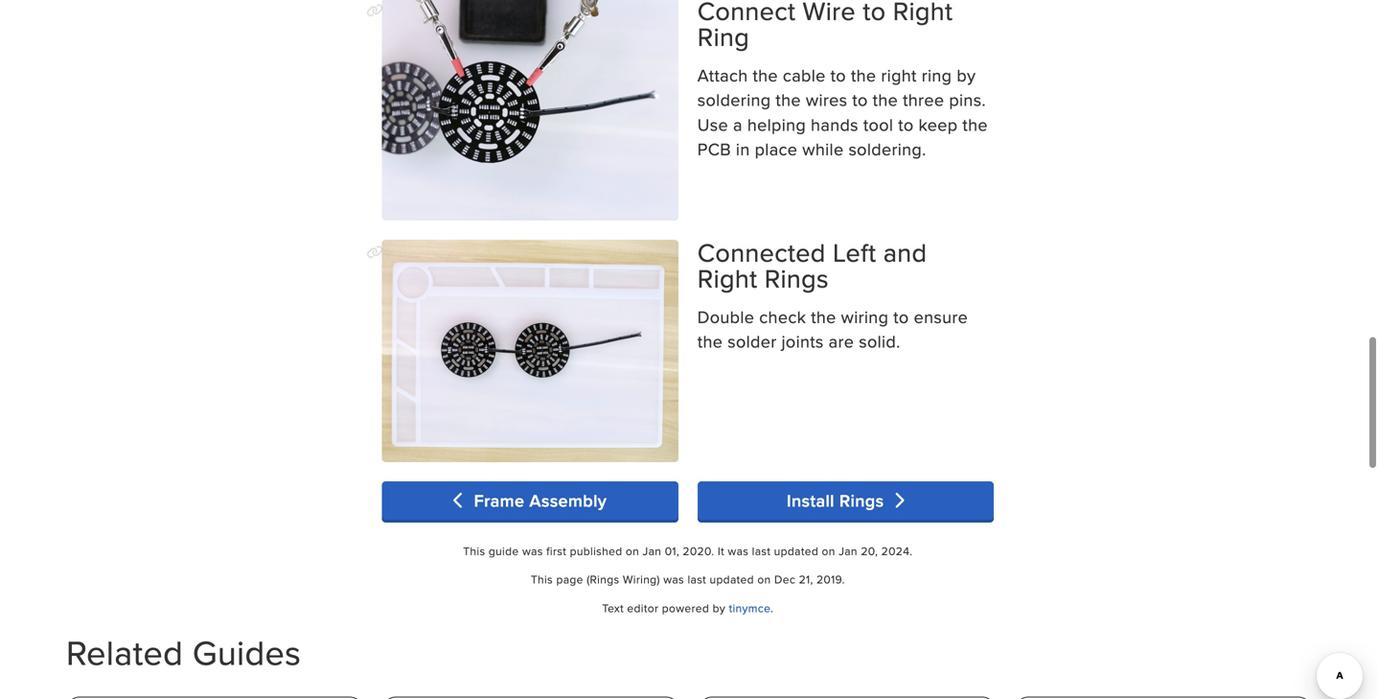 Task type: describe. For each thing, give the bounding box(es) containing it.
1 horizontal spatial on
[[758, 571, 771, 588]]

0 horizontal spatial was
[[523, 543, 543, 559]]

frame assembly link
[[382, 481, 679, 520]]

while
[[803, 137, 844, 161]]

01,
[[665, 543, 680, 559]]

the up "are"
[[811, 304, 837, 329]]

to inside the connected left and right rings double check the wiring to ensure the solder joints are solid.
[[894, 304, 910, 329]]

wiring
[[842, 304, 889, 329]]

1 vertical spatial last
[[688, 571, 707, 588]]

led_pixels_rings wired two.jpg image
[[382, 240, 679, 462]]

the down the double
[[698, 329, 723, 353]]

2 horizontal spatial on
[[822, 543, 836, 559]]

frame assembly
[[469, 488, 607, 513]]

chevron right image
[[889, 492, 905, 509]]

connected left and right rings double check the wiring to ensure the solder joints are solid.
[[698, 234, 969, 353]]

page
[[557, 571, 584, 588]]

1 vertical spatial updated
[[710, 571, 755, 588]]

0 vertical spatial last
[[752, 543, 771, 559]]

in
[[736, 137, 750, 161]]

this page (rings wiring) was last updated on dec 21, 2019.
[[531, 571, 845, 588]]

wire
[[803, 0, 856, 29]]

right
[[882, 63, 917, 87]]

related
[[66, 628, 183, 677]]

hands
[[811, 112, 859, 136]]

install rings
[[787, 488, 889, 513]]

ensure
[[914, 304, 969, 329]]

2 horizontal spatial was
[[728, 543, 749, 559]]

wiring)
[[623, 571, 660, 588]]

to right wire at right
[[863, 0, 886, 29]]

text
[[603, 600, 624, 616]]

1 horizontal spatial updated
[[774, 543, 819, 559]]

the left the right
[[851, 63, 877, 87]]

rings inside the connected left and right rings double check the wiring to ensure the solder joints are solid.
[[765, 260, 829, 297]]

connect wire to right ring attach the cable to the right ring by soldering the wires to the three pins. use a helping hands tool to keep the pcb in place while soldering.
[[698, 0, 988, 161]]

dec
[[775, 571, 796, 588]]

and
[[884, 234, 928, 271]]

related guides
[[66, 628, 301, 677]]

0 horizontal spatial on
[[626, 543, 640, 559]]

to up tool
[[853, 87, 868, 112]]

joints
[[782, 329, 824, 353]]

to up wires
[[831, 63, 847, 87]]

guides
[[193, 628, 301, 677]]

by inside connect wire to right ring attach the cable to the right ring by soldering the wires to the three pins. use a helping hands tool to keep the pcb in place while soldering.
[[957, 63, 976, 87]]

21,
[[799, 571, 814, 588]]

link image
[[367, 245, 384, 259]]

link image
[[367, 4, 384, 17]]

soldering
[[698, 87, 771, 112]]

ring
[[922, 63, 953, 87]]

double
[[698, 304, 755, 329]]

the up helping at top
[[776, 87, 801, 112]]

right for connected left and right rings
[[698, 260, 758, 297]]

2 jan from the left
[[839, 543, 858, 559]]

soldering.
[[849, 137, 927, 161]]



Task type: locate. For each thing, give the bounding box(es) containing it.
last right 'it'
[[752, 543, 771, 559]]

0 horizontal spatial this
[[463, 543, 486, 559]]

connected
[[698, 234, 826, 271]]

0 vertical spatial updated
[[774, 543, 819, 559]]

1 jan from the left
[[643, 543, 662, 559]]

pins.
[[950, 87, 987, 112]]

published
[[570, 543, 623, 559]]

rings left chevron right image
[[840, 488, 884, 513]]

to up solid.
[[894, 304, 910, 329]]

1 horizontal spatial was
[[664, 571, 685, 588]]

keep
[[919, 112, 958, 136]]

1 horizontal spatial rings
[[840, 488, 884, 513]]

it
[[718, 543, 725, 559]]

was right 'it'
[[728, 543, 749, 559]]

right inside the connected left and right rings double check the wiring to ensure the solder joints are solid.
[[698, 260, 758, 297]]

place
[[755, 137, 798, 161]]

20,
[[861, 543, 879, 559]]

are
[[829, 329, 855, 353]]

by up the pins.
[[957, 63, 976, 87]]

check
[[760, 304, 807, 329]]

updated
[[774, 543, 819, 559], [710, 571, 755, 588]]

tinymce link
[[729, 600, 771, 616]]

this left 'page'
[[531, 571, 553, 588]]

rings inside install rings link
[[840, 488, 884, 513]]

1 horizontal spatial last
[[752, 543, 771, 559]]

was
[[523, 543, 543, 559], [728, 543, 749, 559], [664, 571, 685, 588]]

install
[[787, 488, 835, 513]]

0 horizontal spatial by
[[713, 600, 726, 616]]

1 vertical spatial this
[[531, 571, 553, 588]]

this for this page (rings wiring) was last updated on dec 21, 2019.
[[531, 571, 553, 588]]

0 vertical spatial right
[[893, 0, 953, 29]]

chevron left image
[[454, 492, 469, 509]]

2024.
[[882, 543, 913, 559]]

right inside connect wire to right ring attach the cable to the right ring by soldering the wires to the three pins. use a helping hands tool to keep the pcb in place while soldering.
[[893, 0, 953, 29]]

solid.
[[859, 329, 901, 353]]

1 horizontal spatial right
[[893, 0, 953, 29]]

1 vertical spatial rings
[[840, 488, 884, 513]]

guide
[[489, 543, 519, 559]]

by
[[957, 63, 976, 87], [713, 600, 726, 616]]

2019.
[[817, 571, 845, 588]]

1 vertical spatial right
[[698, 260, 758, 297]]

1 horizontal spatial by
[[957, 63, 976, 87]]

by left tinymce link
[[713, 600, 726, 616]]

to
[[863, 0, 886, 29], [831, 63, 847, 87], [853, 87, 868, 112], [899, 112, 914, 136], [894, 304, 910, 329]]

tinymce
[[729, 600, 771, 616]]

2020.
[[683, 543, 715, 559]]

the up tool
[[873, 87, 899, 112]]

was down 01,
[[664, 571, 685, 588]]

1 horizontal spatial jan
[[839, 543, 858, 559]]

this guide was first published on jan 01, 2020. it was last updated on jan 20, 2024.
[[463, 543, 913, 559]]

0 horizontal spatial right
[[698, 260, 758, 297]]

.
[[771, 600, 774, 616]]

last
[[752, 543, 771, 559], [688, 571, 707, 588]]

rings
[[765, 260, 829, 297], [840, 488, 884, 513]]

right for connect wire to right ring
[[893, 0, 953, 29]]

wires
[[806, 87, 848, 112]]

this left guide
[[463, 543, 486, 559]]

text editor powered by tinymce .
[[603, 600, 774, 616]]

connect
[[698, 0, 796, 29]]

to right tool
[[899, 112, 914, 136]]

1 vertical spatial by
[[713, 600, 726, 616]]

powered
[[662, 600, 710, 616]]

was left first
[[523, 543, 543, 559]]

0 horizontal spatial rings
[[765, 260, 829, 297]]

0 horizontal spatial last
[[688, 571, 707, 588]]

right up the double
[[698, 260, 758, 297]]

right up 'ring'
[[893, 0, 953, 29]]

editor
[[628, 600, 659, 616]]

jan
[[643, 543, 662, 559], [839, 543, 858, 559]]

led_pixels_ring right wire soldered.jpg image
[[382, 0, 679, 220]]

the down the pins.
[[963, 112, 988, 136]]

install rings link
[[698, 481, 995, 520]]

last down 2020.
[[688, 571, 707, 588]]

ring
[[698, 18, 750, 55]]

rings up check
[[765, 260, 829, 297]]

the
[[753, 63, 779, 87], [851, 63, 877, 87], [776, 87, 801, 112], [873, 87, 899, 112], [963, 112, 988, 136], [811, 304, 837, 329], [698, 329, 723, 353]]

on
[[626, 543, 640, 559], [822, 543, 836, 559], [758, 571, 771, 588]]

on up wiring)
[[626, 543, 640, 559]]

0 vertical spatial by
[[957, 63, 976, 87]]

attach
[[698, 63, 748, 87]]

assembly
[[530, 488, 607, 513]]

pcb
[[698, 137, 732, 161]]

jan left 20,
[[839, 543, 858, 559]]

solder
[[728, 329, 777, 353]]

this
[[463, 543, 486, 559], [531, 571, 553, 588]]

helping
[[748, 112, 806, 136]]

on left dec on the bottom
[[758, 571, 771, 588]]

a
[[734, 112, 743, 136]]

updated down 'it'
[[710, 571, 755, 588]]

cable
[[783, 63, 826, 87]]

right
[[893, 0, 953, 29], [698, 260, 758, 297]]

(rings
[[587, 571, 620, 588]]

updated up 21,
[[774, 543, 819, 559]]

the left the cable
[[753, 63, 779, 87]]

this for this guide was first published on jan 01, 2020. it was last updated on jan 20, 2024.
[[463, 543, 486, 559]]

0 horizontal spatial jan
[[643, 543, 662, 559]]

use
[[698, 112, 729, 136]]

0 horizontal spatial updated
[[710, 571, 755, 588]]

0 vertical spatial this
[[463, 543, 486, 559]]

three
[[903, 87, 945, 112]]

frame
[[474, 488, 525, 513]]

page content region
[[367, 0, 995, 628], [367, 0, 995, 462]]

left
[[833, 234, 877, 271]]

1 horizontal spatial this
[[531, 571, 553, 588]]

0 vertical spatial rings
[[765, 260, 829, 297]]

on up 2019.
[[822, 543, 836, 559]]

first
[[547, 543, 567, 559]]

jan left 01,
[[643, 543, 662, 559]]

tool
[[864, 112, 894, 136]]



Task type: vqa. For each thing, say whether or not it's contained in the screenshot.
leds to the top
no



